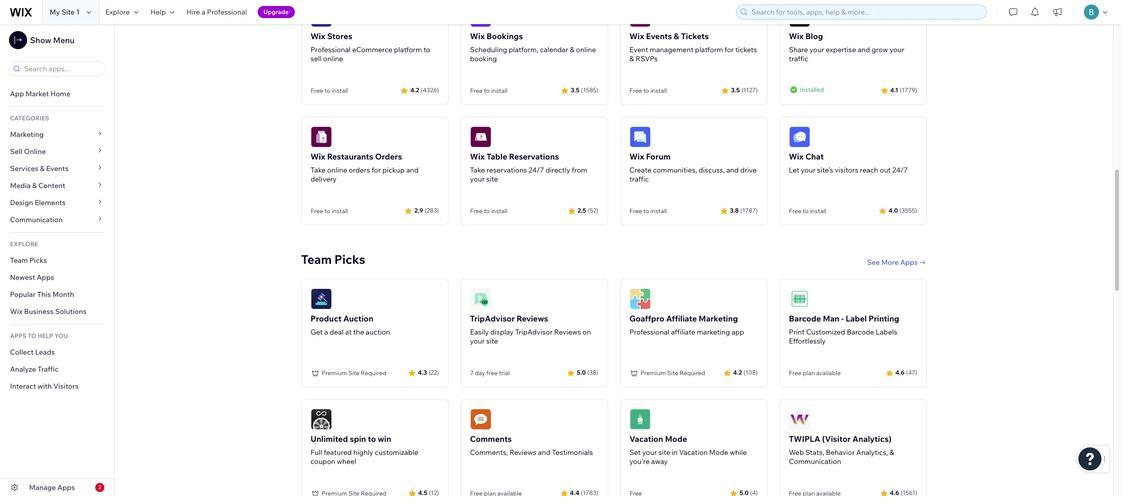 Task type: describe. For each thing, give the bounding box(es) containing it.
create
[[630, 165, 652, 174]]

hire a professional link
[[180, 0, 253, 24]]

free to install for &
[[630, 87, 667, 94]]

marketing inside sidebar element
[[10, 130, 44, 139]]

3.5 (1585)
[[571, 86, 599, 94]]

24/7 inside wix chat let your site's visitors reach out 24/7
[[893, 165, 908, 174]]

home
[[50, 89, 70, 98]]

free to install for let
[[789, 207, 827, 215]]

day
[[475, 369, 485, 377]]

your down blog
[[810, 45, 825, 54]]

5.0 (38)
[[577, 369, 599, 376]]

help
[[150, 8, 166, 17]]

wix restaurants orders logo image
[[311, 126, 332, 147]]

and inside the wix blog share your expertise and grow your traffic
[[858, 45, 871, 54]]

behavior
[[826, 448, 855, 457]]

3.5 for platform,
[[571, 86, 580, 94]]

install for reservations
[[491, 207, 508, 215]]

deal
[[330, 327, 344, 336]]

wix business solutions
[[10, 307, 87, 316]]

wix for wix stores
[[311, 31, 326, 41]]

0 vertical spatial reviews
[[517, 313, 549, 323]]

wix chat let your site's visitors reach out 24/7
[[789, 151, 908, 174]]

1 vertical spatial reviews
[[555, 327, 581, 336]]

for inside wix events & tickets event management platform for tickets & rsvps
[[725, 45, 734, 54]]

wix for wix restaurants orders
[[311, 151, 326, 161]]

4.3 (22)
[[418, 369, 439, 376]]

free for wix chat
[[789, 207, 802, 215]]

to inside unlimited spin to win full featured highly customizable coupon wheel
[[368, 434, 376, 444]]

free to install for scheduling
[[470, 87, 508, 94]]

team inside "team picks" "link"
[[10, 256, 28, 265]]

events inside wix events & tickets event management platform for tickets & rsvps
[[646, 31, 672, 41]]

24/7 inside wix table reservations take reservations 24/7 directly from your site
[[529, 165, 544, 174]]

rsvps
[[636, 54, 658, 63]]

site for goaffpro affiliate marketing
[[668, 369, 679, 377]]

sell
[[311, 54, 322, 63]]

communication inside twipla (visitor analytics) web stats, behavior analytics, & communication
[[789, 457, 842, 466]]

online inside wix stores professional ecommerce platform to sell online
[[323, 54, 343, 63]]

to for wix chat
[[803, 207, 809, 215]]

(1585)
[[581, 86, 599, 94]]

stats,
[[806, 448, 825, 457]]

content
[[38, 181, 65, 190]]

reach
[[860, 165, 879, 174]]

take for wix table reservations
[[470, 165, 485, 174]]

reservations
[[487, 165, 527, 174]]

plan
[[803, 369, 815, 377]]

1 horizontal spatial barcode
[[847, 327, 875, 336]]

to for wix stores
[[325, 87, 330, 94]]

to for wix events & tickets
[[644, 87, 650, 94]]

to inside wix stores professional ecommerce platform to sell online
[[424, 45, 431, 54]]

management
[[650, 45, 694, 54]]

wix for wix table reservations
[[470, 151, 485, 161]]

expertise
[[826, 45, 857, 54]]

picks inside "link"
[[29, 256, 47, 265]]

out
[[880, 165, 891, 174]]

wix inside sidebar element
[[10, 307, 23, 316]]

in
[[672, 448, 678, 457]]

install for scheduling
[[491, 87, 508, 94]]

(4326)
[[421, 86, 439, 94]]

man
[[823, 313, 840, 323]]

visitors
[[53, 382, 79, 391]]

customized
[[807, 327, 846, 336]]

wix bookings scheduling platform, calendar & online booking
[[470, 31, 596, 63]]

online inside wix restaurants orders take online orders for pickup and delivery
[[327, 165, 347, 174]]

on
[[583, 327, 591, 336]]

team picks link
[[0, 252, 114, 269]]

while
[[730, 448, 747, 457]]

& inside twipla (visitor analytics) web stats, behavior analytics, & communication
[[890, 448, 895, 457]]

hire
[[187, 8, 200, 17]]

(52)
[[588, 207, 599, 214]]

goaffpro affiliate marketing professional affiliate marketing app
[[630, 313, 745, 336]]

& left rsvps
[[630, 54, 634, 63]]

1 horizontal spatial team picks
[[301, 252, 365, 267]]

7 day free trial
[[470, 369, 510, 377]]

collect
[[10, 348, 34, 357]]

4.0
[[889, 207, 899, 214]]

install for orders
[[332, 207, 348, 215]]

(47)
[[907, 369, 918, 376]]

communication inside "communication" link
[[10, 215, 64, 224]]

free for wix bookings
[[470, 87, 483, 94]]

affiliate
[[672, 327, 696, 336]]

goaffpro affiliate marketing logo image
[[630, 288, 651, 309]]

free left plan
[[789, 369, 802, 377]]

premium for product
[[322, 369, 347, 377]]

forum
[[646, 151, 671, 161]]

newest
[[10, 273, 35, 282]]

1
[[76, 8, 80, 17]]

comments,
[[470, 448, 508, 457]]

my
[[50, 8, 60, 17]]

auction
[[366, 327, 390, 336]]

(108)
[[744, 369, 758, 376]]

site inside vacation mode set your site in vacation mode while you're away
[[659, 448, 671, 457]]

4.6
[[896, 369, 905, 376]]

full
[[311, 448, 322, 457]]

your inside tripadvisor reviews easily display tripadvisor reviews on your site
[[470, 336, 485, 345]]

5.0
[[577, 369, 586, 376]]

free for wix stores
[[311, 87, 323, 94]]

collect leads link
[[0, 344, 114, 361]]

newest apps
[[10, 273, 54, 282]]

0 horizontal spatial mode
[[665, 434, 688, 444]]

site inside wix table reservations take reservations 24/7 directly from your site
[[487, 174, 498, 183]]

blog
[[806, 31, 824, 41]]

Search apps... field
[[21, 62, 102, 76]]

for inside wix restaurants orders take online orders for pickup and delivery
[[372, 165, 381, 174]]

services
[[10, 164, 38, 173]]

menu
[[53, 35, 75, 45]]

unlimited spin to win full featured highly customizable coupon wheel
[[311, 434, 419, 466]]

installed
[[800, 86, 825, 93]]

(22)
[[429, 369, 439, 376]]

(1779)
[[900, 86, 918, 94]]

business
[[24, 307, 54, 316]]

media
[[10, 181, 31, 190]]

apps to help you
[[10, 332, 68, 340]]

7
[[470, 369, 474, 377]]

you
[[55, 332, 68, 340]]

with
[[38, 382, 52, 391]]

orders
[[375, 151, 402, 161]]

design elements link
[[0, 194, 114, 211]]

show
[[30, 35, 51, 45]]

design elements
[[10, 198, 66, 207]]

traffic inside wix forum create communities, discuss, and drive traffic
[[630, 174, 649, 183]]

tickets
[[681, 31, 709, 41]]

wix for wix chat
[[789, 151, 804, 161]]

media & content link
[[0, 177, 114, 194]]

marketing
[[697, 327, 730, 336]]

4.1
[[891, 86, 899, 94]]

wix forum create communities, discuss, and drive traffic
[[630, 151, 757, 183]]

team picks inside "link"
[[10, 256, 47, 265]]

traffic inside the wix blog share your expertise and grow your traffic
[[789, 54, 809, 63]]

directly
[[546, 165, 571, 174]]

to for wix restaurants orders
[[325, 207, 330, 215]]

and inside wix restaurants orders take online orders for pickup and delivery
[[406, 165, 419, 174]]

table
[[487, 151, 508, 161]]

goaffpro
[[630, 313, 665, 323]]



Task type: vqa. For each thing, say whether or not it's contained in the screenshot.
Save & Publish button
no



Task type: locate. For each thing, give the bounding box(es) containing it.
1 vertical spatial events
[[46, 164, 69, 173]]

0 horizontal spatial team
[[10, 256, 28, 265]]

free plan available
[[789, 369, 841, 377]]

your inside wix table reservations take reservations 24/7 directly from your site
[[470, 174, 485, 183]]

barcode down label at the right bottom of page
[[847, 327, 875, 336]]

platform inside wix stores professional ecommerce platform to sell online
[[394, 45, 422, 54]]

traffic down forum
[[630, 174, 649, 183]]

0 horizontal spatial platform
[[394, 45, 422, 54]]

1 vertical spatial 4.2
[[733, 369, 742, 376]]

for left tickets
[[725, 45, 734, 54]]

wix inside wix events & tickets event management platform for tickets & rsvps
[[630, 31, 645, 41]]

professional for a
[[207, 8, 247, 17]]

traffic down blog
[[789, 54, 809, 63]]

coupon
[[311, 457, 336, 466]]

1 vertical spatial tripadvisor
[[515, 327, 553, 336]]

free down create
[[630, 207, 642, 215]]

labels
[[876, 327, 898, 336]]

free for wix events & tickets
[[630, 87, 642, 94]]

professional right the hire
[[207, 8, 247, 17]]

trial
[[499, 369, 510, 377]]

4.2 for marketing
[[733, 369, 742, 376]]

vacation right in
[[680, 448, 708, 457]]

4.2 for professional
[[411, 86, 420, 94]]

free down booking
[[470, 87, 483, 94]]

vacation up the set
[[630, 434, 664, 444]]

apps
[[10, 332, 26, 340]]

0 vertical spatial for
[[725, 45, 734, 54]]

0 horizontal spatial vacation
[[630, 434, 664, 444]]

professional for stores
[[311, 45, 351, 54]]

the
[[353, 327, 364, 336]]

to for wix bookings
[[484, 87, 490, 94]]

required down the auction
[[361, 369, 387, 377]]

(1787)
[[741, 207, 758, 214]]

0 vertical spatial site
[[487, 174, 498, 183]]

0 horizontal spatial barcode
[[789, 313, 822, 323]]

restaurants
[[327, 151, 374, 161]]

1 horizontal spatial events
[[646, 31, 672, 41]]

tripadvisor reviews logo image
[[470, 288, 491, 309]]

4.2 left (4326)
[[411, 86, 420, 94]]

free
[[487, 369, 498, 377]]

wix left table
[[470, 151, 485, 161]]

apps for manage apps
[[57, 483, 75, 492]]

events up media & content link
[[46, 164, 69, 173]]

1 vertical spatial a
[[324, 327, 328, 336]]

wix up scheduling
[[470, 31, 485, 41]]

0 horizontal spatial premium site required
[[322, 369, 387, 377]]

1 take from the left
[[311, 165, 326, 174]]

site's
[[818, 165, 834, 174]]

team picks down explore
[[10, 256, 47, 265]]

online inside wix bookings scheduling platform, calendar & online booking
[[576, 45, 596, 54]]

0 vertical spatial barcode
[[789, 313, 822, 323]]

0 horizontal spatial 24/7
[[529, 165, 544, 174]]

0 horizontal spatial professional
[[207, 8, 247, 17]]

1 horizontal spatial mode
[[710, 448, 729, 457]]

install
[[332, 87, 348, 94], [491, 87, 508, 94], [651, 87, 667, 94], [332, 207, 348, 215], [491, 207, 508, 215], [651, 207, 667, 215], [810, 207, 827, 215]]

site left in
[[659, 448, 671, 457]]

wix up create
[[630, 151, 645, 161]]

web
[[789, 448, 804, 457]]

install down booking
[[491, 87, 508, 94]]

take left reservations
[[470, 165, 485, 174]]

3.5 left (1585)
[[571, 86, 580, 94]]

0 horizontal spatial take
[[311, 165, 326, 174]]

install down rsvps
[[651, 87, 667, 94]]

wix up event
[[630, 31, 645, 41]]

1 horizontal spatial tripadvisor
[[515, 327, 553, 336]]

0 horizontal spatial communication
[[10, 215, 64, 224]]

see
[[868, 258, 880, 267]]

to
[[424, 45, 431, 54], [325, 87, 330, 94], [484, 87, 490, 94], [644, 87, 650, 94], [325, 207, 330, 215], [484, 207, 490, 215], [644, 207, 650, 215], [803, 207, 809, 215], [368, 434, 376, 444]]

platform right ecommerce
[[394, 45, 422, 54]]

show menu button
[[9, 31, 75, 49]]

team up product auction logo
[[301, 252, 332, 267]]

0 horizontal spatial events
[[46, 164, 69, 173]]

this
[[37, 290, 51, 299]]

marketing inside goaffpro affiliate marketing professional affiliate marketing app
[[699, 313, 739, 323]]

1 horizontal spatial communication
[[789, 457, 842, 466]]

take for wix restaurants orders
[[311, 165, 326, 174]]

discuss,
[[699, 165, 725, 174]]

a
[[202, 8, 205, 17], [324, 327, 328, 336]]

wix down popular
[[10, 307, 23, 316]]

0 horizontal spatial picks
[[29, 256, 47, 265]]

app market home
[[10, 89, 70, 98]]

and right pickup
[[406, 165, 419, 174]]

1 required from the left
[[361, 369, 387, 377]]

popular this month link
[[0, 286, 114, 303]]

required for auction
[[361, 369, 387, 377]]

unlimited
[[311, 434, 348, 444]]

2 horizontal spatial site
[[668, 369, 679, 377]]

install down site's
[[810, 207, 827, 215]]

free down delivery
[[311, 207, 323, 215]]

events inside sidebar element
[[46, 164, 69, 173]]

0 horizontal spatial 3.5
[[571, 86, 580, 94]]

0 vertical spatial communication
[[10, 215, 64, 224]]

site down table
[[487, 174, 498, 183]]

mode up in
[[665, 434, 688, 444]]

free to install down reservations
[[470, 207, 508, 215]]

communication down design elements
[[10, 215, 64, 224]]

0 vertical spatial traffic
[[789, 54, 809, 63]]

professional down stores
[[311, 45, 351, 54]]

and
[[858, 45, 871, 54], [406, 165, 419, 174], [727, 165, 739, 174], [538, 448, 551, 457]]

wix inside wix table reservations take reservations 24/7 directly from your site
[[470, 151, 485, 161]]

vacation mode set your site in vacation mode while you're away
[[630, 434, 747, 466]]

1 horizontal spatial marketing
[[699, 313, 739, 323]]

unlimited spin to win logo image
[[311, 409, 332, 430]]

marketing
[[10, 130, 44, 139], [699, 313, 739, 323]]

free down sell
[[311, 87, 323, 94]]

1 horizontal spatial 3.5
[[732, 86, 740, 94]]

take down wix restaurants orders logo
[[311, 165, 326, 174]]

1 vertical spatial for
[[372, 165, 381, 174]]

0 horizontal spatial 4.2
[[411, 86, 420, 94]]

3.5 for tickets
[[732, 86, 740, 94]]

1 vertical spatial apps
[[37, 273, 54, 282]]

4.1 (1779)
[[891, 86, 918, 94]]

wix inside wix restaurants orders take online orders for pickup and delivery
[[311, 151, 326, 161]]

install for professional
[[332, 87, 348, 94]]

product auction logo image
[[311, 288, 332, 309]]

required down affiliate
[[680, 369, 706, 377]]

0 vertical spatial marketing
[[10, 130, 44, 139]]

online right calendar
[[576, 45, 596, 54]]

take inside wix restaurants orders take online orders for pickup and delivery
[[311, 165, 326, 174]]

required for affiliate
[[680, 369, 706, 377]]

marketing up marketing at right
[[699, 313, 739, 323]]

professional inside goaffpro affiliate marketing professional affiliate marketing app
[[630, 327, 670, 336]]

1 horizontal spatial required
[[680, 369, 706, 377]]

1 vertical spatial mode
[[710, 448, 729, 457]]

your left reservations
[[470, 174, 485, 183]]

free to install for orders
[[311, 207, 348, 215]]

twipla
[[789, 434, 821, 444]]

2 vertical spatial apps
[[57, 483, 75, 492]]

3.8
[[730, 207, 739, 214]]

& up management on the right
[[674, 31, 680, 41]]

sidebar element
[[0, 24, 115, 496]]

site left 1
[[62, 8, 75, 17]]

sell
[[10, 147, 22, 156]]

& right media
[[32, 181, 37, 190]]

2 horizontal spatial professional
[[630, 327, 670, 336]]

media & content
[[10, 181, 65, 190]]

interact with visitors link
[[0, 378, 114, 395]]

install down delivery
[[332, 207, 348, 215]]

1 3.5 from the left
[[571, 86, 580, 94]]

Search for tools, apps, help & more... field
[[749, 5, 984, 19]]

0 vertical spatial apps
[[901, 258, 918, 267]]

premium site required for affiliate
[[641, 369, 706, 377]]

apps right manage
[[57, 483, 75, 492]]

2.5 (52)
[[578, 207, 599, 214]]

& inside wix bookings scheduling platform, calendar & online booking
[[570, 45, 575, 54]]

premium down deal
[[322, 369, 347, 377]]

1 vertical spatial site
[[487, 336, 498, 345]]

team down explore
[[10, 256, 28, 265]]

professional down goaffpro
[[630, 327, 670, 336]]

0 vertical spatial vacation
[[630, 434, 664, 444]]

free to install down create
[[630, 207, 667, 215]]

barcode man - label printing logo image
[[789, 288, 810, 309]]

and left testimonials
[[538, 448, 551, 457]]

professional inside wix stores professional ecommerce platform to sell online
[[311, 45, 351, 54]]

at
[[345, 327, 352, 336]]

1 premium site required from the left
[[322, 369, 387, 377]]

platform inside wix events & tickets event management platform for tickets & rsvps
[[696, 45, 723, 54]]

your right let
[[801, 165, 816, 174]]

2 vertical spatial reviews
[[510, 448, 537, 457]]

1 horizontal spatial 4.2
[[733, 369, 742, 376]]

0 vertical spatial mode
[[665, 434, 688, 444]]

4.6 (47)
[[896, 369, 918, 376]]

wix inside the wix blog share your expertise and grow your traffic
[[789, 31, 804, 41]]

online down restaurants
[[327, 165, 347, 174]]

free to install down rsvps
[[630, 87, 667, 94]]

a inside the product auction get a deal at the auction
[[324, 327, 328, 336]]

your left display
[[470, 336, 485, 345]]

events up management on the right
[[646, 31, 672, 41]]

free for wix forum
[[630, 207, 642, 215]]

comments
[[470, 434, 512, 444]]

premium site required for auction
[[322, 369, 387, 377]]

2 24/7 from the left
[[893, 165, 908, 174]]

premium up vacation mode logo
[[641, 369, 666, 377]]

0 vertical spatial tripadvisor
[[470, 313, 515, 323]]

your inside vacation mode set your site in vacation mode while you're away
[[643, 448, 657, 457]]

services & events link
[[0, 160, 114, 177]]

to for wix table reservations
[[484, 207, 490, 215]]

design
[[10, 198, 33, 207]]

1 horizontal spatial picks
[[335, 252, 365, 267]]

1 platform from the left
[[394, 45, 422, 54]]

app
[[10, 89, 24, 98]]

and left drive
[[727, 165, 739, 174]]

pickup
[[383, 165, 405, 174]]

wix up let
[[789, 151, 804, 161]]

1 vertical spatial barcode
[[847, 327, 875, 336]]

label
[[846, 313, 867, 323]]

collect leads
[[10, 348, 55, 357]]

wix inside wix stores professional ecommerce platform to sell online
[[311, 31, 326, 41]]

customizable
[[375, 448, 419, 457]]

0 horizontal spatial premium
[[322, 369, 347, 377]]

tickets
[[736, 45, 758, 54]]

required
[[361, 369, 387, 377], [680, 369, 706, 377]]

2 vertical spatial professional
[[630, 327, 670, 336]]

free to install down delivery
[[311, 207, 348, 215]]

site up free
[[487, 336, 498, 345]]

free right (283)
[[470, 207, 483, 215]]

2
[[98, 484, 101, 491]]

and inside wix forum create communities, discuss, and drive traffic
[[727, 165, 739, 174]]

-
[[842, 313, 844, 323]]

team picks up product auction logo
[[301, 252, 365, 267]]

wix for wix bookings
[[470, 31, 485, 41]]

free down let
[[789, 207, 802, 215]]

set
[[630, 448, 641, 457]]

premium for goaffpro
[[641, 369, 666, 377]]

wix inside wix chat let your site's visitors reach out 24/7
[[789, 151, 804, 161]]

print
[[789, 327, 805, 336]]

1 vertical spatial marketing
[[699, 313, 739, 323]]

let
[[789, 165, 800, 174]]

premium site required down affiliate
[[641, 369, 706, 377]]

leads
[[35, 348, 55, 357]]

display
[[491, 327, 514, 336]]

3.5 (1127)
[[732, 86, 758, 94]]

wix table reservations logo image
[[470, 126, 491, 147]]

scheduling
[[470, 45, 507, 54]]

0 vertical spatial professional
[[207, 8, 247, 17]]

apps for newest apps
[[37, 273, 54, 282]]

1 vertical spatial vacation
[[680, 448, 708, 457]]

wix down wix restaurants orders logo
[[311, 151, 326, 161]]

& right analytics,
[[890, 448, 895, 457]]

1 horizontal spatial platform
[[696, 45, 723, 54]]

1 horizontal spatial site
[[349, 369, 360, 377]]

0 horizontal spatial tripadvisor
[[470, 313, 515, 323]]

tripadvisor right display
[[515, 327, 553, 336]]

0 vertical spatial a
[[202, 8, 205, 17]]

free to install for reservations
[[470, 207, 508, 215]]

vacation mode logo image
[[630, 409, 651, 430]]

2 premium from the left
[[641, 369, 666, 377]]

4.2
[[411, 86, 420, 94], [733, 369, 742, 376]]

24/7
[[529, 165, 544, 174], [893, 165, 908, 174]]

2 3.5 from the left
[[732, 86, 740, 94]]

wix restaurants orders take online orders for pickup and delivery
[[311, 151, 419, 183]]

1 horizontal spatial 24/7
[[893, 165, 908, 174]]

twipla (visitor analytics) logo image
[[789, 409, 810, 430]]

site inside tripadvisor reviews easily display tripadvisor reviews on your site
[[487, 336, 498, 345]]

manage apps
[[29, 483, 75, 492]]

your right grow
[[890, 45, 905, 54]]

wix table reservations take reservations 24/7 directly from your site
[[470, 151, 588, 183]]

your
[[810, 45, 825, 54], [890, 45, 905, 54], [801, 165, 816, 174], [470, 174, 485, 183], [470, 336, 485, 345], [643, 448, 657, 457]]

visitors
[[835, 165, 859, 174]]

communication down twipla
[[789, 457, 842, 466]]

reviews inside comments comments, reviews and testimonials
[[510, 448, 537, 457]]

free for wix restaurants orders
[[311, 207, 323, 215]]

0 horizontal spatial a
[[202, 8, 205, 17]]

1 horizontal spatial professional
[[311, 45, 351, 54]]

1 vertical spatial communication
[[789, 457, 842, 466]]

online right sell
[[323, 54, 343, 63]]

interact
[[10, 382, 36, 391]]

1 horizontal spatial apps
[[57, 483, 75, 492]]

chat
[[806, 151, 824, 161]]

0 horizontal spatial for
[[372, 165, 381, 174]]

& up "media & content"
[[40, 164, 45, 173]]

stores
[[327, 31, 353, 41]]

wix for wix events & tickets
[[630, 31, 645, 41]]

1 horizontal spatial premium
[[641, 369, 666, 377]]

1 vertical spatial traffic
[[630, 174, 649, 183]]

comments logo image
[[470, 409, 491, 430]]

a right the hire
[[202, 8, 205, 17]]

0 horizontal spatial site
[[62, 8, 75, 17]]

0 horizontal spatial team picks
[[10, 256, 47, 265]]

take inside wix table reservations take reservations 24/7 directly from your site
[[470, 165, 485, 174]]

platform down tickets
[[696, 45, 723, 54]]

free to install for professional
[[311, 87, 348, 94]]

effortlessly
[[789, 336, 826, 345]]

24/7 down the reservations at the left of the page
[[529, 165, 544, 174]]

popular
[[10, 290, 36, 299]]

0 horizontal spatial apps
[[37, 273, 54, 282]]

0 horizontal spatial required
[[361, 369, 387, 377]]

& right calendar
[[570, 45, 575, 54]]

2 take from the left
[[470, 165, 485, 174]]

(visitor
[[823, 434, 851, 444]]

1 premium from the left
[[322, 369, 347, 377]]

2 required from the left
[[680, 369, 706, 377]]

2 horizontal spatial apps
[[901, 258, 918, 267]]

1 vertical spatial professional
[[311, 45, 351, 54]]

barcode up print
[[789, 313, 822, 323]]

wix up the share at the right of the page
[[789, 31, 804, 41]]

install up wix restaurants orders logo
[[332, 87, 348, 94]]

highly
[[354, 448, 373, 457]]

24/7 right out
[[893, 165, 908, 174]]

2 premium site required from the left
[[641, 369, 706, 377]]

0 horizontal spatial marketing
[[10, 130, 44, 139]]

1 horizontal spatial take
[[470, 165, 485, 174]]

wix forum logo image
[[630, 126, 651, 147]]

4.2 left (108) at the bottom of page
[[733, 369, 742, 376]]

2 platform from the left
[[696, 45, 723, 54]]

share
[[789, 45, 809, 54]]

free for wix table reservations
[[470, 207, 483, 215]]

and left grow
[[858, 45, 871, 54]]

site down "the"
[[349, 369, 360, 377]]

marketing down the categories
[[10, 130, 44, 139]]

wix inside wix bookings scheduling platform, calendar & online booking
[[470, 31, 485, 41]]

show menu
[[30, 35, 75, 45]]

events
[[646, 31, 672, 41], [46, 164, 69, 173]]

your right the set
[[643, 448, 657, 457]]

tripadvisor up display
[[470, 313, 515, 323]]

1 horizontal spatial a
[[324, 327, 328, 336]]

free down rsvps
[[630, 87, 642, 94]]

1 horizontal spatial premium site required
[[641, 369, 706, 377]]

explore
[[10, 240, 38, 248]]

0 vertical spatial 4.2
[[411, 86, 420, 94]]

free to install down booking
[[470, 87, 508, 94]]

1 horizontal spatial team
[[301, 252, 332, 267]]

wix left stores
[[311, 31, 326, 41]]

install for create
[[651, 207, 667, 215]]

1 horizontal spatial traffic
[[789, 54, 809, 63]]

for right orders
[[372, 165, 381, 174]]

mode left the while
[[710, 448, 729, 457]]

2.9 (283)
[[415, 207, 439, 214]]

wix for wix blog
[[789, 31, 804, 41]]

site down affiliate
[[668, 369, 679, 377]]

premium site required down "the"
[[322, 369, 387, 377]]

free to install down let
[[789, 207, 827, 215]]

install down the communities,
[[651, 207, 667, 215]]

apps up this
[[37, 273, 54, 282]]

communities,
[[653, 165, 698, 174]]

booking
[[470, 54, 497, 63]]

free to install for create
[[630, 207, 667, 215]]

event
[[630, 45, 649, 54]]

wix inside wix forum create communities, discuss, and drive traffic
[[630, 151, 645, 161]]

wix for wix forum
[[630, 151, 645, 161]]

(3555)
[[900, 207, 918, 214]]

2 vertical spatial site
[[659, 448, 671, 457]]

orders
[[349, 165, 370, 174]]

your inside wix chat let your site's visitors reach out 24/7
[[801, 165, 816, 174]]

available
[[817, 369, 841, 377]]

2.5
[[578, 207, 587, 214]]

1 24/7 from the left
[[529, 165, 544, 174]]

premium site required
[[322, 369, 387, 377], [641, 369, 706, 377]]

free to install down sell
[[311, 87, 348, 94]]

0 horizontal spatial traffic
[[630, 174, 649, 183]]

to for wix forum
[[644, 207, 650, 215]]

wix
[[311, 31, 326, 41], [470, 31, 485, 41], [630, 31, 645, 41], [789, 31, 804, 41], [311, 151, 326, 161], [470, 151, 485, 161], [630, 151, 645, 161], [789, 151, 804, 161], [10, 307, 23, 316]]

analyze
[[10, 365, 36, 374]]

apps right more
[[901, 258, 918, 267]]

wix chat logo image
[[789, 126, 810, 147]]

install for let
[[810, 207, 827, 215]]

a right "get"
[[324, 327, 328, 336]]

1 horizontal spatial vacation
[[680, 448, 708, 457]]

and inside comments comments, reviews and testimonials
[[538, 448, 551, 457]]

1 horizontal spatial for
[[725, 45, 734, 54]]

0 vertical spatial events
[[646, 31, 672, 41]]

(38)
[[588, 369, 599, 376]]

product
[[311, 313, 342, 323]]

install for &
[[651, 87, 667, 94]]

site for product auction
[[349, 369, 360, 377]]

analyze traffic link
[[0, 361, 114, 378]]

win
[[378, 434, 391, 444]]

marketing link
[[0, 126, 114, 143]]



